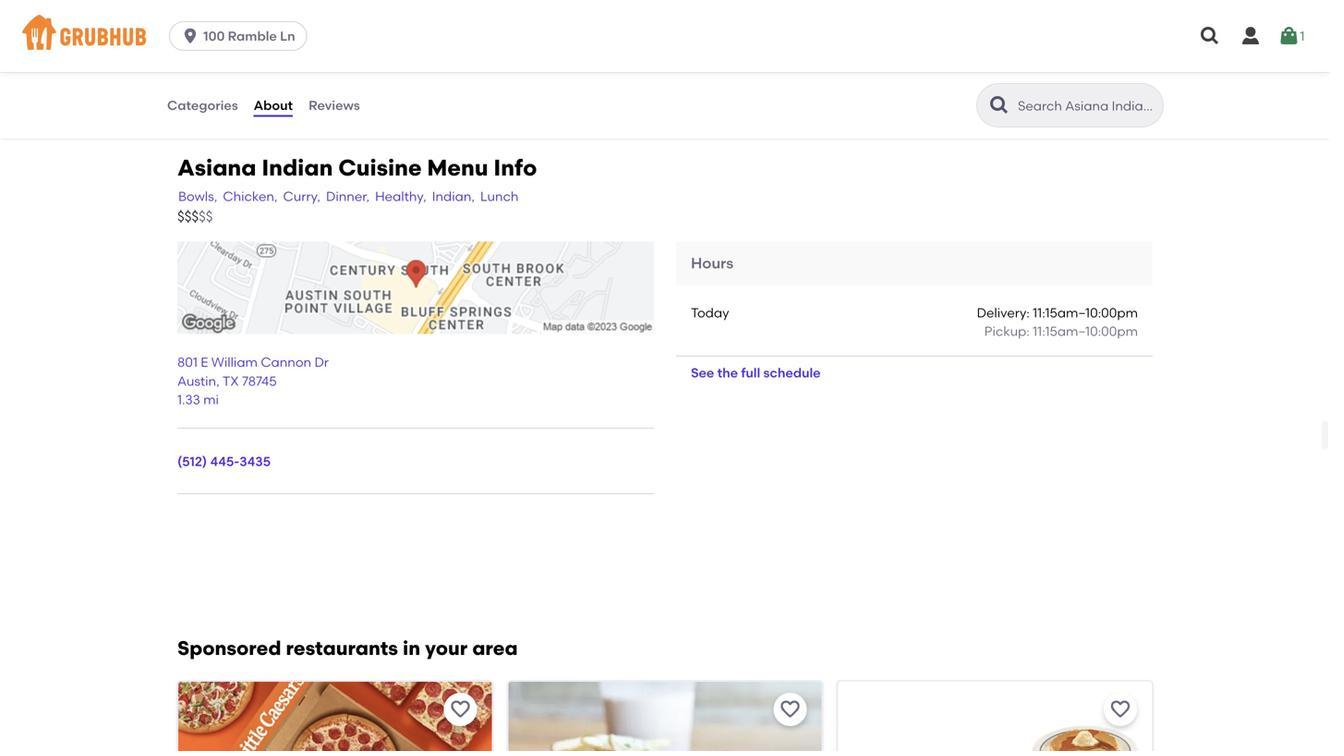 Task type: vqa. For each thing, say whether or not it's contained in the screenshot.
"A" at the bottom
no



Task type: describe. For each thing, give the bounding box(es) containing it.
cannon
[[261, 354, 312, 370]]

ln
[[280, 28, 295, 44]]

save this restaurant button for little caesars pizza logo
[[444, 693, 477, 726]]

search icon image
[[989, 94, 1011, 116]]

austin
[[177, 373, 216, 389]]

save this restaurant button for ihop logo
[[1104, 693, 1138, 726]]

save this restaurant image for ihop logo
[[1110, 699, 1132, 721]]

healthy, button
[[374, 186, 428, 207]]

mi
[[203, 392, 219, 408]]

save this restaurant image for little caesars pizza logo
[[449, 699, 472, 721]]

100 ramble ln button
[[169, 21, 315, 51]]

about button
[[253, 72, 294, 139]]

100
[[203, 28, 225, 44]]

indian
[[262, 154, 333, 181]]

sponsored restaurants in your area
[[177, 637, 518, 660]]

801 e william cannon dr austin , tx 78745 1.33 mi
[[177, 354, 329, 408]]

reviews button
[[308, 72, 361, 139]]

svg image
[[1240, 25, 1263, 47]]

curry, button
[[282, 186, 322, 207]]

restaurants
[[286, 637, 398, 660]]

reviews
[[309, 97, 360, 113]]

lunch
[[481, 189, 519, 204]]

schedule
[[764, 365, 821, 381]]

801
[[177, 354, 198, 370]]

dinner, button
[[325, 186, 371, 207]]

about
[[254, 97, 293, 113]]

categories button
[[166, 72, 239, 139]]

delivery:
[[978, 305, 1030, 321]]

sponsored
[[177, 637, 281, 660]]

11:15am–10:00pm for pickup: 11:15am–10:00pm
[[1033, 324, 1139, 339]]

e
[[201, 354, 208, 370]]

,
[[216, 373, 220, 389]]

$$$
[[177, 208, 199, 225]]

(512)
[[177, 454, 207, 470]]

chicken,
[[223, 189, 278, 204]]

pickup:
[[985, 324, 1030, 339]]

save this restaurant button for hopdoddy burger bar logo
[[774, 693, 807, 726]]

categories
[[167, 97, 238, 113]]

see
[[691, 365, 715, 381]]

asiana
[[177, 154, 256, 181]]

desserts
[[166, 37, 219, 53]]

healthy,
[[375, 189, 427, 204]]

hopdoddy burger bar logo image
[[509, 682, 822, 751]]



Task type: locate. For each thing, give the bounding box(es) containing it.
svg image
[[1200, 25, 1222, 47], [1279, 25, 1301, 47], [181, 27, 200, 45]]

william
[[211, 354, 258, 370]]

svg image left svg image
[[1200, 25, 1222, 47]]

445-
[[210, 454, 240, 470]]

see the full schedule button
[[677, 357, 836, 390]]

1 save this restaurant button from the left
[[444, 693, 477, 726]]

hours
[[691, 254, 734, 272]]

see the full schedule
[[691, 365, 821, 381]]

1.33
[[177, 392, 200, 408]]

your
[[425, 637, 468, 660]]

dr
[[315, 354, 329, 370]]

cuisine
[[338, 154, 422, 181]]

svg image inside 100 ramble ln button
[[181, 27, 200, 45]]

3 save this restaurant image from the left
[[1110, 699, 1132, 721]]

11:15am–10:00pm
[[1033, 305, 1139, 321], [1033, 324, 1139, 339]]

2 horizontal spatial save this restaurant image
[[1110, 699, 1132, 721]]

ramble
[[228, 28, 277, 44]]

save this restaurant image
[[449, 699, 472, 721], [780, 699, 802, 721], [1110, 699, 1132, 721]]

78745
[[242, 373, 277, 389]]

svg image for 1
[[1279, 25, 1301, 47]]

1 horizontal spatial save this restaurant button
[[774, 693, 807, 726]]

2 save this restaurant image from the left
[[780, 699, 802, 721]]

full
[[742, 365, 761, 381]]

11:15am–10:00pm down "delivery: 11:15am–10:00pm"
[[1033, 324, 1139, 339]]

main navigation navigation
[[0, 0, 1331, 72]]

asiana indian cuisine menu info
[[177, 154, 537, 181]]

0 vertical spatial 11:15am–10:00pm
[[1033, 305, 1139, 321]]

little caesars pizza logo image
[[178, 682, 492, 751]]

2 horizontal spatial svg image
[[1279, 25, 1301, 47]]

1 button
[[1279, 19, 1306, 53]]

2 horizontal spatial save this restaurant button
[[1104, 693, 1138, 726]]

1 save this restaurant image from the left
[[449, 699, 472, 721]]

$$$$$
[[177, 208, 213, 225]]

bowls, chicken, curry, dinner, healthy, indian, lunch
[[178, 189, 519, 204]]

the
[[718, 365, 738, 381]]

save this restaurant image for hopdoddy burger bar logo
[[780, 699, 802, 721]]

area
[[473, 637, 518, 660]]

1
[[1301, 28, 1306, 44]]

menu
[[427, 154, 489, 181]]

in
[[403, 637, 421, 660]]

(512) 445-3435 button
[[177, 453, 271, 471]]

0 horizontal spatial svg image
[[181, 27, 200, 45]]

curry,
[[283, 189, 321, 204]]

ihop logo image
[[839, 682, 1153, 751]]

chicken, button
[[222, 186, 279, 207]]

dinner,
[[326, 189, 370, 204]]

11:15am–10:00pm for delivery: 11:15am–10:00pm
[[1033, 305, 1139, 321]]

pickup: 11:15am–10:00pm
[[985, 324, 1139, 339]]

indian,
[[432, 189, 475, 204]]

svg image left 100
[[181, 27, 200, 45]]

svg image for 100 ramble ln
[[181, 27, 200, 45]]

tx
[[223, 373, 239, 389]]

2 save this restaurant button from the left
[[774, 693, 807, 726]]

lunch button
[[480, 186, 520, 207]]

info
[[494, 154, 537, 181]]

1 horizontal spatial svg image
[[1200, 25, 1222, 47]]

0 horizontal spatial save this restaurant button
[[444, 693, 477, 726]]

1 vertical spatial 11:15am–10:00pm
[[1033, 324, 1139, 339]]

1 horizontal spatial save this restaurant image
[[780, 699, 802, 721]]

(512) 445-3435
[[177, 454, 271, 470]]

0 horizontal spatial save this restaurant image
[[449, 699, 472, 721]]

bowls, button
[[177, 186, 218, 207]]

indian, button
[[431, 186, 476, 207]]

11:15am–10:00pm up the pickup: 11:15am–10:00pm
[[1033, 305, 1139, 321]]

3 save this restaurant button from the left
[[1104, 693, 1138, 726]]

delivery: 11:15am–10:00pm
[[978, 305, 1139, 321]]

tab
[[159, 0, 303, 21]]

svg image right svg image
[[1279, 25, 1301, 47]]

today
[[691, 305, 730, 321]]

3435
[[240, 454, 271, 470]]

2 11:15am–10:00pm from the top
[[1033, 324, 1139, 339]]

svg image inside the 1 button
[[1279, 25, 1301, 47]]

Search Asiana Indian Cuisine search field
[[1017, 97, 1158, 115]]

save this restaurant button
[[444, 693, 477, 726], [774, 693, 807, 726], [1104, 693, 1138, 726]]

bowls,
[[178, 189, 218, 204]]

100 ramble ln
[[203, 28, 295, 44]]

1 11:15am–10:00pm from the top
[[1033, 305, 1139, 321]]



